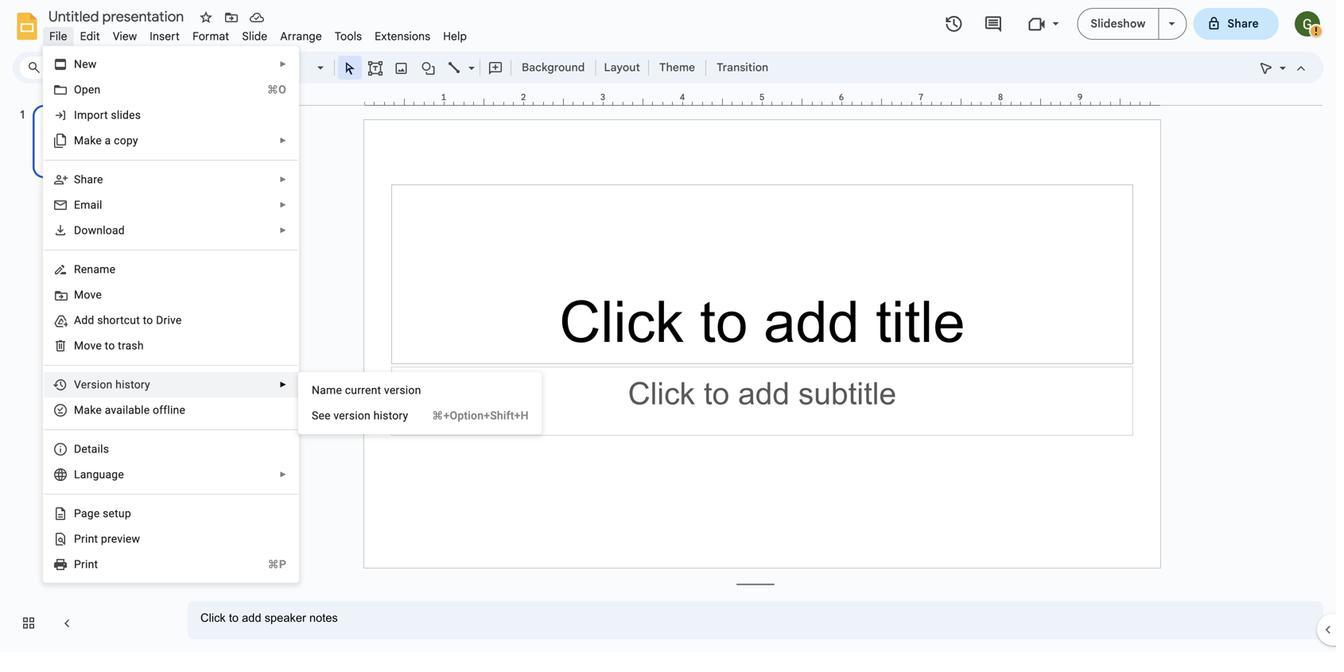 Task type: describe. For each thing, give the bounding box(es) containing it.
version
[[74, 378, 113, 391]]

tools
[[335, 29, 362, 43]]

e for g
[[94, 507, 100, 520]]

⌘p
[[268, 558, 286, 571]]

extensions
[[375, 29, 431, 43]]

format menu item
[[186, 27, 236, 46]]

email e element
[[74, 199, 107, 212]]

n ame current version
[[312, 384, 421, 397]]

import
[[74, 109, 108, 122]]

layout
[[604, 60, 641, 74]]

p rint
[[74, 558, 98, 571]]

pen
[[82, 83, 101, 96]]

print pre v iew
[[74, 533, 140, 546]]

trash
[[118, 339, 144, 353]]

c
[[114, 134, 120, 147]]

pre
[[101, 533, 117, 546]]

tools menu item
[[329, 27, 369, 46]]

layout button
[[600, 56, 645, 80]]

e for k
[[96, 404, 102, 417]]

arrange
[[280, 29, 322, 43]]

view
[[113, 29, 137, 43]]

d ownload
[[74, 224, 125, 237]]

move
[[74, 339, 102, 353]]

r ename
[[74, 263, 116, 276]]

add shortcut to drive
[[74, 314, 182, 327]]

slides
[[111, 109, 141, 122]]

h
[[116, 378, 122, 391]]

see version history s element
[[312, 409, 413, 423]]

shape image
[[420, 56, 438, 79]]

view menu item
[[107, 27, 143, 46]]

menu bar banner
[[0, 0, 1337, 652]]

history
[[374, 409, 408, 423]]

edit
[[80, 29, 100, 43]]

make
[[74, 134, 102, 147]]

1 horizontal spatial version
[[384, 384, 421, 397]]

new n element
[[74, 58, 101, 71]]

edit menu item
[[74, 27, 107, 46]]

⌘o element
[[248, 82, 286, 98]]

details
[[74, 443, 109, 456]]

r
[[74, 263, 81, 276]]

v
[[117, 533, 123, 546]]

istory
[[122, 378, 150, 391]]

Zoom field
[[268, 56, 331, 80]]

main toolbar
[[99, 56, 777, 80]]

ma
[[74, 404, 90, 417]]

add
[[74, 314, 94, 327]]

l anguage
[[74, 468, 124, 481]]

make a c opy
[[74, 134, 138, 147]]

slide menu item
[[236, 27, 274, 46]]

make a copy c element
[[74, 134, 143, 147]]

► for e mail
[[279, 201, 287, 210]]

mode and view toolbar
[[1254, 0, 1325, 420]]

ew
[[82, 58, 97, 71]]

slideshow
[[1091, 17, 1146, 31]]

presentation options image
[[1169, 22, 1176, 25]]

move m element
[[74, 288, 107, 302]]

available
[[105, 404, 150, 417]]

► for s hare
[[279, 175, 287, 184]]

g
[[87, 507, 94, 520]]

rint
[[81, 558, 98, 571]]

version h istory
[[74, 378, 150, 391]]

import slides z element
[[74, 109, 146, 122]]

theme button
[[652, 56, 703, 80]]

o pen
[[74, 83, 101, 96]]

open o element
[[74, 83, 105, 96]]

ame
[[320, 384, 342, 397]]

► for d ownload
[[279, 226, 287, 235]]

setup
[[103, 507, 131, 520]]

theme
[[660, 60, 696, 74]]

shortcut
[[97, 314, 140, 327]]

arrange menu item
[[274, 27, 329, 46]]

page setup g element
[[74, 507, 136, 520]]

mail
[[80, 199, 102, 212]]

a
[[105, 134, 111, 147]]

to
[[143, 314, 153, 327]]



Task type: vqa. For each thing, say whether or not it's contained in the screenshot.


Task type: locate. For each thing, give the bounding box(es) containing it.
►
[[279, 60, 287, 69], [279, 136, 287, 145], [279, 175, 287, 184], [279, 201, 287, 210], [279, 226, 287, 235], [279, 380, 287, 390], [279, 470, 287, 479]]

⌘+option+shift+h element
[[413, 408, 529, 424]]

make available offline k element
[[74, 404, 190, 417]]

iew
[[123, 533, 140, 546]]

share button
[[1194, 8, 1280, 40]]

ove
[[84, 288, 102, 302]]

file
[[49, 29, 67, 43]]

anguage
[[80, 468, 124, 481]]

pa g e setup
[[74, 507, 131, 520]]

background
[[522, 60, 585, 74]]

Star checkbox
[[195, 6, 217, 29]]

share s element
[[74, 173, 108, 186]]

0 vertical spatial version
[[384, 384, 421, 397]]

insert
[[150, 29, 180, 43]]

version history h element
[[74, 378, 155, 391]]

m ove
[[74, 288, 102, 302]]

version up history
[[384, 384, 421, 397]]

3 ► from the top
[[279, 175, 287, 184]]

1 horizontal spatial s
[[312, 409, 319, 423]]

0 horizontal spatial s
[[74, 173, 81, 186]]

name current version n element
[[312, 384, 426, 397]]

application containing slideshow
[[0, 0, 1337, 652]]

details b element
[[74, 443, 114, 456]]

1 ► from the top
[[279, 60, 287, 69]]

p
[[74, 558, 81, 571]]

share
[[1228, 17, 1260, 31]]

insert image image
[[393, 56, 411, 79]]

move to trash t element
[[74, 339, 149, 353]]

add shortcut to drive , element
[[74, 314, 187, 327]]

background button
[[515, 56, 592, 80]]

Menus field
[[20, 56, 99, 79]]

o
[[108, 339, 115, 353]]

1 vertical spatial s
[[312, 409, 319, 423]]

1 vertical spatial e
[[94, 507, 100, 520]]

2 ► from the top
[[279, 136, 287, 145]]

ownload
[[81, 224, 125, 237]]

ee
[[319, 409, 331, 423]]

Zoom text field
[[271, 56, 315, 79]]

d
[[74, 224, 81, 237]]

⌘+option+shift+h
[[432, 409, 529, 423]]

0 horizontal spatial n
[[74, 58, 82, 71]]

t
[[105, 339, 108, 353]]

k
[[90, 404, 96, 417]]

n for ew
[[74, 58, 82, 71]]

navigation
[[0, 90, 175, 652]]

print
[[74, 533, 98, 546]]

menu
[[43, 46, 299, 583], [298, 372, 542, 434]]

version
[[384, 384, 421, 397], [334, 409, 371, 423]]

menu bar inside menu bar banner
[[43, 21, 474, 47]]

o
[[74, 83, 82, 96]]

format
[[193, 29, 229, 43]]

extensions menu item
[[369, 27, 437, 46]]

e right ma
[[96, 404, 102, 417]]

e
[[74, 199, 80, 212]]

⌘o
[[267, 83, 286, 96]]

print preview v element
[[74, 533, 145, 546]]

move t o trash
[[74, 339, 144, 353]]

► for l anguage
[[279, 470, 287, 479]]

4 ► from the top
[[279, 201, 287, 210]]

5 ► from the top
[[279, 226, 287, 235]]

l
[[74, 468, 80, 481]]

slide
[[242, 29, 268, 43]]

pa
[[74, 507, 87, 520]]

language l element
[[74, 468, 129, 481]]

n
[[74, 58, 82, 71], [312, 384, 320, 397]]

1 vertical spatial n
[[312, 384, 320, 397]]

opy
[[120, 134, 138, 147]]

transition button
[[710, 56, 776, 80]]

m
[[74, 288, 84, 302]]

7 ► from the top
[[279, 470, 287, 479]]

s hare
[[74, 173, 103, 186]]

application
[[0, 0, 1337, 652]]

0 vertical spatial s
[[74, 173, 81, 186]]

s ee version history
[[312, 409, 408, 423]]

► for n ew
[[279, 60, 287, 69]]

e
[[96, 404, 102, 417], [94, 507, 100, 520]]

help
[[443, 29, 467, 43]]

rename r element
[[74, 263, 120, 276]]

e mail
[[74, 199, 102, 212]]

n ew
[[74, 58, 97, 71]]

► for opy
[[279, 136, 287, 145]]

⌘p element
[[249, 557, 286, 573]]

file menu item
[[43, 27, 74, 46]]

transition
[[717, 60, 769, 74]]

0 horizontal spatial version
[[334, 409, 371, 423]]

0 vertical spatial e
[[96, 404, 102, 417]]

slideshow button
[[1078, 8, 1160, 40]]

help menu item
[[437, 27, 474, 46]]

menu bar containing file
[[43, 21, 474, 47]]

n for ame
[[312, 384, 320, 397]]

ename
[[81, 263, 116, 276]]

s for hare
[[74, 173, 81, 186]]

s
[[74, 173, 81, 186], [312, 409, 319, 423]]

Rename text field
[[43, 6, 193, 25]]

1 vertical spatial version
[[334, 409, 371, 423]]

n up the o
[[74, 58, 82, 71]]

► for istory
[[279, 380, 287, 390]]

drive
[[156, 314, 182, 327]]

download d element
[[74, 224, 130, 237]]

offline
[[153, 404, 185, 417]]

0 vertical spatial n
[[74, 58, 82, 71]]

6 ► from the top
[[279, 380, 287, 390]]

version right ee
[[334, 409, 371, 423]]

insert menu item
[[143, 27, 186, 46]]

n up ee
[[312, 384, 320, 397]]

hare
[[81, 173, 103, 186]]

menu bar
[[43, 21, 474, 47]]

e right pa
[[94, 507, 100, 520]]

s for ee
[[312, 409, 319, 423]]

current
[[345, 384, 381, 397]]

print p element
[[74, 558, 103, 571]]

ma k e available offline
[[74, 404, 185, 417]]

import slides
[[74, 109, 141, 122]]

1 horizontal spatial n
[[312, 384, 320, 397]]



